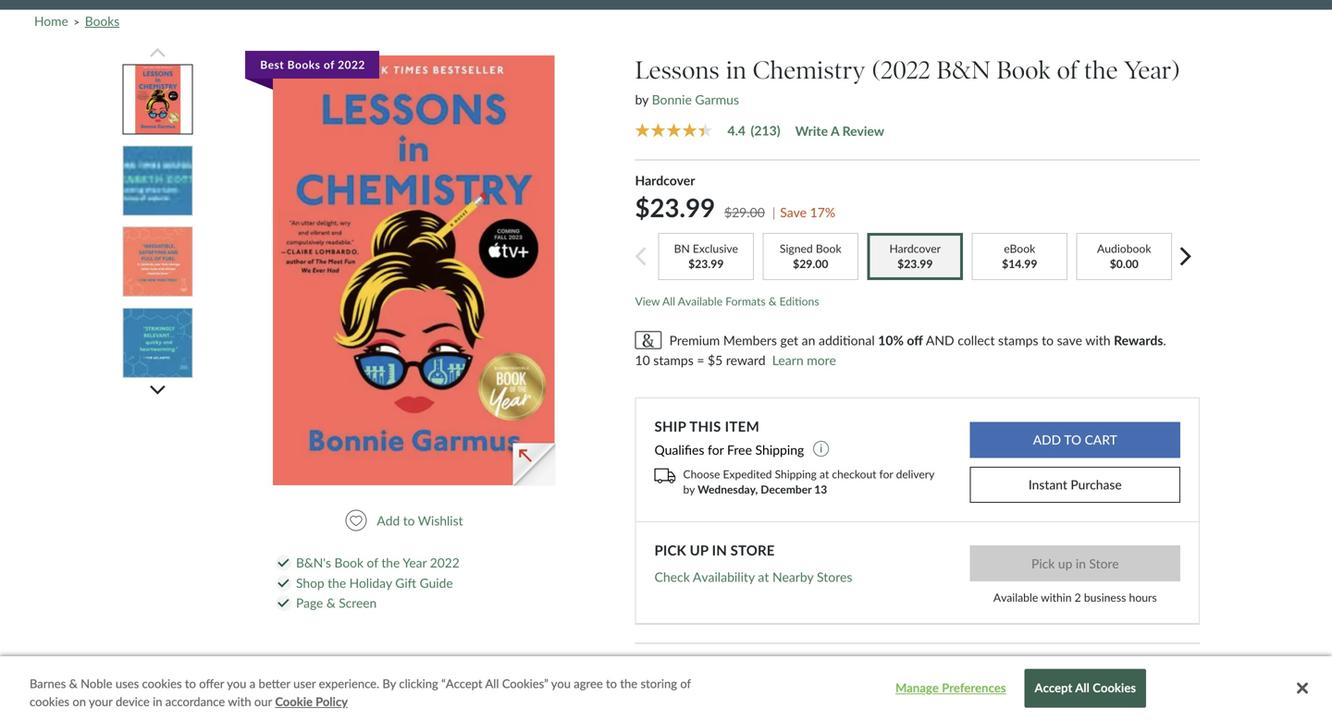 Task type: describe. For each thing, give the bounding box(es) containing it.
cookie policy link
[[275, 694, 348, 712]]

in inside "listen to bonnie garmus in conversation about lessons of chemistry on poured over: the b&n podcast"
[[864, 675, 874, 688]]

"accept
[[442, 677, 483, 692]]

policy
[[316, 695, 348, 710]]

garmus inside lessons in chemistry (2022 b&n book of the year) by bonnie garmus
[[695, 92, 739, 108]]

0 vertical spatial stamps
[[999, 333, 1039, 348]]

in
[[712, 542, 727, 559]]

book inside lessons in chemistry (2022 b&n book of the year) by bonnie garmus
[[997, 55, 1051, 85]]

check availability at nearby stores
[[655, 570, 853, 585]]

alternative view 2 of lessons in chemistry (2022 b&n book of the year) image
[[48, 147, 268, 215]]

for inside ship this item qualifies for free shipping
[[708, 442, 724, 458]]

and
[[926, 333, 955, 348]]

check availability at nearby stores link
[[655, 570, 853, 586]]

write
[[796, 123, 828, 139]]

chemistry inside lessons in chemistry (2022 b&n book of the year) by bonnie garmus
[[753, 55, 866, 85]]

accept all cookies
[[1035, 681, 1137, 696]]

1 you from the left
[[227, 677, 247, 692]]

$29.00 inside signed book $29.00
[[793, 257, 829, 271]]

all for view
[[663, 295, 676, 308]]

by inside lessons in chemistry (2022 b&n book of the year) by bonnie garmus
[[635, 92, 649, 108]]

of up holiday
[[367, 556, 378, 571]]

barnes
[[30, 677, 66, 692]]

for inside the choose expedited shipping at checkout for delivery by
[[880, 468, 894, 481]]

1 horizontal spatial cookies
[[142, 677, 182, 692]]

user
[[294, 677, 316, 692]]

delivery
[[896, 468, 935, 481]]

choose
[[683, 468, 720, 481]]

uses
[[116, 677, 139, 692]]

manage
[[896, 681, 939, 696]]

to up accordance
[[185, 677, 196, 692]]

b&n inside lessons in chemistry (2022 b&n book of the year) by bonnie garmus
[[937, 55, 991, 85]]

purchase
[[1071, 478, 1122, 493]]

add to wishlist
[[377, 514, 463, 529]]

lessons inside "listen to bonnie garmus in conversation about lessons of chemistry on poured over: the b&n podcast"
[[983, 675, 1022, 688]]

editions
[[780, 295, 820, 308]]

1 vertical spatial available
[[994, 591, 1039, 605]]

additional
[[819, 333, 875, 348]]

business hours
[[1084, 591, 1157, 605]]

13
[[815, 483, 828, 496]]

view all available formats & editions
[[635, 295, 820, 308]]

guide
[[420, 576, 453, 591]]

choose expedited shipping at checkout for delivery by
[[683, 468, 935, 496]]

shop
[[296, 576, 325, 591]]

ship
[[655, 418, 686, 435]]

of inside "listen to bonnie garmus in conversation about lessons of chemistry on poured over: the b&n podcast"
[[1025, 675, 1035, 688]]

a inside barnes & noble uses cookies to offer you a better user experience. by clicking "accept all cookies" you agree to the storing of cookies on your device in accordance with our
[[250, 677, 256, 692]]

book for b&n's book of the year 2022
[[335, 556, 364, 571]]

year)
[[1125, 55, 1181, 85]]

gift
[[395, 576, 417, 591]]

0 vertical spatial a
[[831, 123, 840, 139]]

pick up in store
[[655, 542, 775, 559]]

off
[[907, 333, 923, 348]]

the
[[907, 693, 928, 706]]

to inside premium members get an additional 10% off and collect stamps to save with rewards . 10 stamps = $5 reward learn more
[[1042, 333, 1054, 348]]

accordance
[[165, 695, 225, 710]]

view all available formats & editions link
[[635, 295, 820, 308]]

10
[[635, 353, 650, 368]]

device
[[116, 695, 150, 710]]

to inside add to wishlist link
[[403, 514, 415, 529]]

experience.
[[319, 677, 380, 692]]

poured
[[834, 693, 872, 706]]

shipping inside the choose expedited shipping at checkout for delivery by
[[775, 468, 817, 481]]

check image
[[278, 560, 289, 568]]

screen
[[339, 596, 377, 611]]

instant purchase button
[[970, 467, 1181, 503]]

the inside barnes & noble uses cookies to offer you a better user experience. by clicking "accept all cookies" you agree to the storing of cookies on your device in accordance with our
[[620, 677, 638, 692]]

books inside "link"
[[287, 58, 321, 71]]

b&n inside "listen to bonnie garmus in conversation about lessons of chemistry on poured over: the b&n podcast"
[[931, 693, 957, 706]]

this
[[690, 418, 722, 435]]

free
[[727, 442, 752, 458]]

write a review button
[[796, 123, 885, 139]]

of inside lessons in chemistry (2022 b&n book of the year) by bonnie garmus
[[1057, 55, 1078, 85]]

check
[[655, 570, 690, 585]]

accept
[[1035, 681, 1073, 696]]

available within 2 business hours
[[994, 591, 1157, 605]]

listen to bonnie garmus in conversation about lessons of chemistry on poured over: the b&n podcast
[[729, 675, 1106, 706]]

conversation
[[877, 675, 946, 688]]

view
[[635, 295, 660, 308]]

b&n's book of the year 2022 link
[[296, 556, 460, 571]]

barnes & noble uses cookies to offer you a better user experience. by clicking "accept all cookies" you agree to the storing of cookies on your device in accordance with our
[[30, 677, 691, 710]]

home link
[[34, 14, 68, 29]]

learn more link
[[772, 350, 837, 371]]

& for screen
[[327, 596, 336, 611]]

4.4 (213)
[[728, 123, 781, 138]]

the inside lessons in chemistry (2022 b&n book of the year) by bonnie garmus
[[1084, 55, 1118, 85]]

garmus inside "listen to bonnie garmus in conversation about lessons of chemistry on poured over: the b&n podcast"
[[820, 675, 861, 688]]

qualifies
[[655, 442, 705, 458]]

by
[[383, 677, 396, 692]]

of inside barnes & noble uses cookies to offer you a better user experience. by clicking "accept all cookies" you agree to the storing of cookies on your device in accordance with our
[[681, 677, 691, 692]]

premium
[[670, 333, 720, 348]]

best
[[260, 58, 284, 71]]

& for noble
[[69, 677, 78, 692]]

excerpt image
[[513, 444, 556, 486]]

hardcover
[[635, 173, 695, 188]]

members
[[724, 333, 777, 348]]

wishlist
[[418, 514, 463, 529]]

nearby stores
[[773, 570, 853, 585]]

cookie policy
[[275, 695, 348, 710]]

(213)
[[751, 123, 781, 138]]

page & screen
[[296, 596, 377, 611]]

1 vertical spatial cookies
[[30, 695, 69, 710]]

in inside barnes & noble uses cookies to offer you a better user experience. by clicking "accept all cookies" you agree to the storing of cookies on your device in accordance with our
[[153, 695, 162, 710]]

bonnie garmus link
[[652, 92, 739, 108]]

your
[[89, 695, 113, 710]]

chemistry inside "listen to bonnie garmus in conversation about lessons of chemistry on poured over: the b&n podcast"
[[1038, 675, 1089, 688]]

listen
[[729, 675, 761, 688]]

exclusive
[[693, 242, 738, 255]]

an
[[802, 333, 816, 348]]

$5
[[708, 353, 723, 368]]

1 vertical spatial 2022
[[430, 556, 460, 571]]

ebook
[[1004, 242, 1036, 255]]

best books of 2022
[[260, 58, 365, 71]]

instant purchase
[[1029, 478, 1122, 493]]

preferences
[[942, 681, 1007, 696]]

clicking
[[399, 677, 438, 692]]

wednesday,
[[698, 483, 758, 496]]

manage preferences button
[[893, 671, 1009, 707]]

check image for shop the holiday gift guide
[[278, 580, 289, 588]]

cookies
[[1093, 681, 1137, 696]]



Task type: vqa. For each thing, say whether or not it's contained in the screenshot.
the bottommost the Hardcover
no



Task type: locate. For each thing, give the bounding box(es) containing it.
best books of 2022 list box
[[226, 46, 609, 496]]

a up our
[[250, 677, 256, 692]]

check image for page & screen
[[278, 600, 289, 608]]

add to wishlist link
[[345, 511, 471, 532]]

check image left 'page'
[[278, 600, 289, 608]]

to left save
[[1042, 333, 1054, 348]]

1 horizontal spatial lessons
[[983, 675, 1022, 688]]

home
[[34, 14, 68, 29]]

1 horizontal spatial books
[[287, 58, 321, 71]]

4.4
[[728, 123, 746, 138]]

1 horizontal spatial you
[[551, 677, 571, 692]]

1 horizontal spatial for
[[880, 468, 894, 481]]

0 vertical spatial with
[[1086, 333, 1111, 348]]

0 vertical spatial bonnie
[[652, 92, 692, 108]]

cookie
[[275, 695, 313, 710]]

1 horizontal spatial at
[[820, 468, 829, 481]]

0 vertical spatial cookies
[[142, 677, 182, 692]]

in
[[726, 55, 747, 85], [864, 675, 874, 688], [153, 695, 162, 710]]

to right add
[[403, 514, 415, 529]]

year
[[403, 556, 427, 571]]

cookies up device
[[142, 677, 182, 692]]

1 horizontal spatial stamps
[[999, 333, 1039, 348]]

chemistry up "write"
[[753, 55, 866, 85]]

0 horizontal spatial available
[[678, 295, 723, 308]]

1 horizontal spatial with
[[1086, 333, 1111, 348]]

by
[[635, 92, 649, 108], [683, 483, 695, 496]]

for
[[708, 442, 724, 458], [880, 468, 894, 481]]

0 vertical spatial in
[[726, 55, 747, 85]]

chemistry
[[753, 55, 866, 85], [1038, 675, 1089, 688]]

all right the accept
[[1076, 681, 1090, 696]]

0 horizontal spatial 2022
[[338, 58, 365, 71]]

formats
[[726, 295, 766, 308]]

in inside lessons in chemistry (2022 b&n book of the year) by bonnie garmus
[[726, 55, 747, 85]]

check image down check icon
[[278, 580, 289, 588]]

at down store
[[758, 570, 769, 585]]

1 vertical spatial b&n
[[931, 693, 957, 706]]

b&n
[[937, 55, 991, 85], [931, 693, 957, 706]]

0 vertical spatial for
[[708, 442, 724, 458]]

0 vertical spatial by
[[635, 92, 649, 108]]

bonnie
[[652, 92, 692, 108], [779, 675, 817, 688]]

get
[[781, 333, 799, 348]]

of left year)
[[1057, 55, 1078, 85]]

$0.00
[[1110, 257, 1139, 271]]

noble
[[81, 677, 112, 692]]

list box
[[48, 46, 268, 470]]

0 vertical spatial $23.99
[[635, 192, 715, 223]]

for left free
[[708, 442, 724, 458]]

alternative view 4 of lessons in chemistry (2022 b&n book of the year) image
[[124, 309, 192, 377]]

0 horizontal spatial chemistry
[[753, 55, 866, 85]]

audiobook $0.00
[[1098, 242, 1152, 271]]

& inside barnes & noble uses cookies to offer you a better user experience. by clicking "accept all cookies" you agree to the storing of cookies on your device in accordance with our
[[69, 677, 78, 692]]

0 vertical spatial chemistry
[[753, 55, 866, 85]]

$23.99 down hardcover
[[635, 192, 715, 223]]

2 vertical spatial in
[[153, 695, 162, 710]]

option
[[122, 388, 194, 461]]

bonnie right listen
[[779, 675, 817, 688]]

alternative view 3 of lessons in chemistry (2022 b&n book of the year) image
[[124, 228, 192, 296]]

$29.00 up exclusive at the right top
[[725, 204, 765, 220]]

a right "write"
[[831, 123, 840, 139]]

10%
[[878, 333, 904, 348]]

alternative view 1 of lessons in chemistry (2022 b&n book of the year) image
[[135, 65, 180, 134]]

0 vertical spatial shipping
[[756, 442, 805, 458]]

books link
[[85, 14, 120, 29]]

wednesday, december 13
[[698, 483, 828, 496]]

on inside "listen to bonnie garmus in conversation about lessons of chemistry on poured over: the b&n podcast"
[[1093, 675, 1106, 688]]

shipping inside ship this item qualifies for free shipping
[[756, 442, 805, 458]]

1 horizontal spatial book
[[816, 242, 842, 255]]

on inside barnes & noble uses cookies to offer you a better user experience. by clicking "accept all cookies" you agree to the storing of cookies on your device in accordance with our
[[73, 695, 86, 710]]

2022 up guide
[[430, 556, 460, 571]]

1 horizontal spatial by
[[683, 483, 695, 496]]

$23.99 $29.00
[[635, 192, 765, 223]]

1 vertical spatial lessons
[[983, 675, 1022, 688]]

lessons up the podcast
[[983, 675, 1022, 688]]

(2022
[[872, 55, 931, 85]]

bn exclusive $23.99
[[674, 242, 738, 271]]

0 horizontal spatial books
[[85, 14, 120, 29]]

to right listen
[[765, 675, 776, 688]]

$29.00 down signed
[[793, 257, 829, 271]]

0 horizontal spatial bonnie
[[652, 92, 692, 108]]

bonnie inside lessons in chemistry (2022 b&n book of the year) by bonnie garmus
[[652, 92, 692, 108]]

on left your on the bottom of the page
[[73, 695, 86, 710]]

2
[[1075, 591, 1082, 605]]

chemistry left cookies
[[1038, 675, 1089, 688]]

0 horizontal spatial stamps
[[654, 353, 694, 368]]

0 vertical spatial lessons
[[635, 55, 720, 85]]

0 horizontal spatial lessons
[[635, 55, 720, 85]]

books right home link
[[85, 14, 120, 29]]

our
[[254, 695, 272, 710]]

$23.99 inside bn exclusive $23.99
[[689, 257, 724, 271]]

book for signed book $29.00
[[816, 242, 842, 255]]

& right 'page'
[[327, 596, 336, 611]]

signed
[[780, 242, 813, 255]]

0 vertical spatial at
[[820, 468, 829, 481]]

privacy alert dialog
[[0, 657, 1333, 721]]

of inside "link"
[[324, 58, 335, 71]]

lessons in chemistry (2022 b&n book of the year) by bonnie garmus
[[635, 55, 1181, 108]]

bonnie up hardcover
[[652, 92, 692, 108]]

the left year)
[[1084, 55, 1118, 85]]

at inside the choose expedited shipping at checkout for delivery by
[[820, 468, 829, 481]]

garmus up the poured
[[820, 675, 861, 688]]

available up the "premium" on the top
[[678, 295, 723, 308]]

in up bonnie garmus "link"
[[726, 55, 747, 85]]

2 horizontal spatial all
[[1076, 681, 1090, 696]]

all for accept
[[1076, 681, 1090, 696]]

stamps right the collect on the top right of the page
[[999, 333, 1039, 348]]

you left agree
[[551, 677, 571, 692]]

with inside barnes & noble uses cookies to offer you a better user experience. by clicking "accept all cookies" you agree to the storing of cookies on your device in accordance with our
[[228, 695, 251, 710]]

1 vertical spatial bonnie
[[779, 675, 817, 688]]

of right storing
[[681, 677, 691, 692]]

2 vertical spatial book
[[335, 556, 364, 571]]

2 vertical spatial &
[[69, 677, 78, 692]]

2 horizontal spatial book
[[997, 55, 1051, 85]]

lessons up bonnie garmus "link"
[[635, 55, 720, 85]]

1 vertical spatial garmus
[[820, 675, 861, 688]]

by down choose
[[683, 483, 695, 496]]

books right best
[[287, 58, 321, 71]]

1 horizontal spatial in
[[726, 55, 747, 85]]

up
[[690, 542, 709, 559]]

cookies down barnes
[[30, 695, 69, 710]]

with right save
[[1086, 333, 1111, 348]]

shop the holiday gift guide
[[296, 576, 453, 591]]

1 vertical spatial $23.99
[[689, 257, 724, 271]]

ship this item qualifies for free shipping
[[655, 418, 808, 458]]

better
[[259, 677, 290, 692]]

write a review
[[796, 123, 885, 139]]

all inside 'button'
[[1076, 681, 1090, 696]]

at up 13
[[820, 468, 829, 481]]

checkout
[[832, 468, 877, 481]]

of right best
[[324, 58, 335, 71]]

1 vertical spatial with
[[228, 695, 251, 710]]

1 horizontal spatial $29.00
[[793, 257, 829, 271]]

ebook $14.99
[[1002, 242, 1038, 271]]

check image
[[278, 580, 289, 588], [278, 600, 289, 608]]

1 check image from the top
[[278, 580, 289, 588]]

0 vertical spatial &
[[769, 295, 777, 308]]

on
[[1093, 675, 1106, 688], [73, 695, 86, 710]]

available left within
[[994, 591, 1039, 605]]

0 vertical spatial on
[[1093, 675, 1106, 688]]

1 vertical spatial for
[[880, 468, 894, 481]]

0 horizontal spatial for
[[708, 442, 724, 458]]

2022 right best
[[338, 58, 365, 71]]

the left year
[[382, 556, 400, 571]]

& left editions at the top
[[769, 295, 777, 308]]

holiday
[[350, 576, 392, 591]]

1 horizontal spatial available
[[994, 591, 1039, 605]]

lessons in chemistry (2022 b&n book of the year) image
[[273, 55, 555, 486]]

1 vertical spatial $29.00
[[793, 257, 829, 271]]

$29.00 inside '$23.99 $29.00'
[[725, 204, 765, 220]]

in right device
[[153, 695, 162, 710]]

with inside premium members get an additional 10% off and collect stamps to save with rewards . 10 stamps = $5 reward learn more
[[1086, 333, 1111, 348]]

1 horizontal spatial &
[[327, 596, 336, 611]]

garmus up 4.4
[[695, 92, 739, 108]]

1 vertical spatial a
[[250, 677, 256, 692]]

0 vertical spatial 2022
[[338, 58, 365, 71]]

cookies"
[[502, 677, 549, 692]]

stamps left =
[[654, 353, 694, 368]]

0 horizontal spatial cookies
[[30, 695, 69, 710]]

0 vertical spatial book
[[997, 55, 1051, 85]]

lessons inside lessons in chemistry (2022 b&n book of the year) by bonnie garmus
[[635, 55, 720, 85]]

podcast
[[960, 693, 1002, 706]]

1 horizontal spatial garmus
[[820, 675, 861, 688]]

b&n right the
[[931, 693, 957, 706]]

in up the poured
[[864, 675, 874, 688]]

0 vertical spatial b&n
[[937, 55, 991, 85]]

1 vertical spatial shipping
[[775, 468, 817, 481]]

1 vertical spatial stamps
[[654, 353, 694, 368]]

to right agree
[[606, 677, 617, 692]]

0 horizontal spatial garmus
[[695, 92, 739, 108]]

0 vertical spatial garmus
[[695, 92, 739, 108]]

0 horizontal spatial on
[[73, 695, 86, 710]]

december
[[761, 483, 812, 496]]

0 vertical spatial books
[[85, 14, 120, 29]]

bn
[[674, 242, 690, 255]]

collect
[[958, 333, 995, 348]]

best books of 2022 link
[[245, 51, 555, 486]]

instant
[[1029, 478, 1068, 493]]

0 vertical spatial $29.00
[[725, 204, 765, 220]]

b&n's
[[296, 556, 331, 571]]

the up "page & screen"
[[328, 576, 346, 591]]

book
[[997, 55, 1051, 85], [816, 242, 842, 255], [335, 556, 364, 571]]

1 vertical spatial in
[[864, 675, 874, 688]]

1 vertical spatial &
[[327, 596, 336, 611]]

1 horizontal spatial all
[[663, 295, 676, 308]]

2 you from the left
[[551, 677, 571, 692]]

0 horizontal spatial &
[[69, 677, 78, 692]]

None submit
[[970, 422, 1181, 458], [970, 546, 1181, 582], [970, 422, 1181, 458], [970, 546, 1181, 582]]

1 horizontal spatial on
[[1093, 675, 1106, 688]]

0 horizontal spatial book
[[335, 556, 364, 571]]

on right the accept
[[1093, 675, 1106, 688]]

$23.99 down exclusive at the right top
[[689, 257, 724, 271]]

0 horizontal spatial with
[[228, 695, 251, 710]]

the
[[1084, 55, 1118, 85], [382, 556, 400, 571], [328, 576, 346, 591], [620, 677, 638, 692]]

1 horizontal spatial bonnie
[[779, 675, 817, 688]]

to inside "listen to bonnie garmus in conversation about lessons of chemistry on poured over: the b&n podcast"
[[765, 675, 776, 688]]

0 vertical spatial available
[[678, 295, 723, 308]]

2 horizontal spatial &
[[769, 295, 777, 308]]

0 vertical spatial check image
[[278, 580, 289, 588]]

& left noble
[[69, 677, 78, 692]]

1 vertical spatial by
[[683, 483, 695, 496]]

1 vertical spatial book
[[816, 242, 842, 255]]

b&n right (2022
[[937, 55, 991, 85]]

page
[[296, 596, 323, 611]]

all right "accept
[[485, 677, 499, 692]]

cookies
[[142, 677, 182, 692], [30, 695, 69, 710]]

0 horizontal spatial a
[[250, 677, 256, 692]]

0 horizontal spatial you
[[227, 677, 247, 692]]

1 vertical spatial at
[[758, 570, 769, 585]]

1 horizontal spatial 2022
[[430, 556, 460, 571]]

1 vertical spatial books
[[287, 58, 321, 71]]

2022 inside "link"
[[338, 58, 365, 71]]

2 check image from the top
[[278, 600, 289, 608]]

bonnie inside "listen to bonnie garmus in conversation about lessons of chemistry on poured over: the b&n podcast"
[[779, 675, 817, 688]]

for left delivery
[[880, 468, 894, 481]]

0 horizontal spatial by
[[635, 92, 649, 108]]

signed book $29.00
[[780, 242, 842, 271]]

with left our
[[228, 695, 251, 710]]

of left the accept
[[1025, 675, 1035, 688]]

shop the holiday gift guide link
[[296, 576, 453, 591]]

item
[[725, 418, 760, 435]]

by left bonnie garmus "link"
[[635, 92, 649, 108]]

=
[[697, 353, 705, 368]]

to
[[1042, 333, 1054, 348], [403, 514, 415, 529], [765, 675, 776, 688], [185, 677, 196, 692], [606, 677, 617, 692]]

0 horizontal spatial all
[[485, 677, 499, 692]]

add
[[377, 514, 400, 529]]

1 vertical spatial on
[[73, 695, 86, 710]]

1 vertical spatial chemistry
[[1038, 675, 1089, 688]]

1 horizontal spatial chemistry
[[1038, 675, 1089, 688]]

stamps
[[999, 333, 1039, 348], [654, 353, 694, 368]]

learn
[[772, 353, 804, 368]]

store
[[731, 542, 775, 559]]

$14.99
[[1002, 257, 1038, 271]]

2 horizontal spatial in
[[864, 675, 874, 688]]

poured over: the b&n podcast link
[[834, 693, 1002, 706]]

more
[[807, 353, 837, 368]]

you right offer
[[227, 677, 247, 692]]

1 horizontal spatial a
[[831, 123, 840, 139]]

by inside the choose expedited shipping at checkout for delivery by
[[683, 483, 695, 496]]

the left storing
[[620, 677, 638, 692]]

.
[[1164, 333, 1167, 348]]

about
[[949, 675, 980, 688]]

0 horizontal spatial in
[[153, 695, 162, 710]]

review
[[843, 123, 885, 139]]

over:
[[875, 693, 905, 706]]

0 horizontal spatial at
[[758, 570, 769, 585]]

audiobook
[[1098, 242, 1152, 255]]

expedited
[[723, 468, 772, 481]]

all
[[663, 295, 676, 308], [485, 677, 499, 692], [1076, 681, 1090, 696]]

1 vertical spatial check image
[[278, 600, 289, 608]]

0 horizontal spatial $29.00
[[725, 204, 765, 220]]

all right view
[[663, 295, 676, 308]]

reward
[[726, 353, 766, 368]]

storing
[[641, 677, 677, 692]]

all inside barnes & noble uses cookies to offer you a better user experience. by clicking "accept all cookies" you agree to the storing of cookies on your device in accordance with our
[[485, 677, 499, 692]]

book inside signed book $29.00
[[816, 242, 842, 255]]



